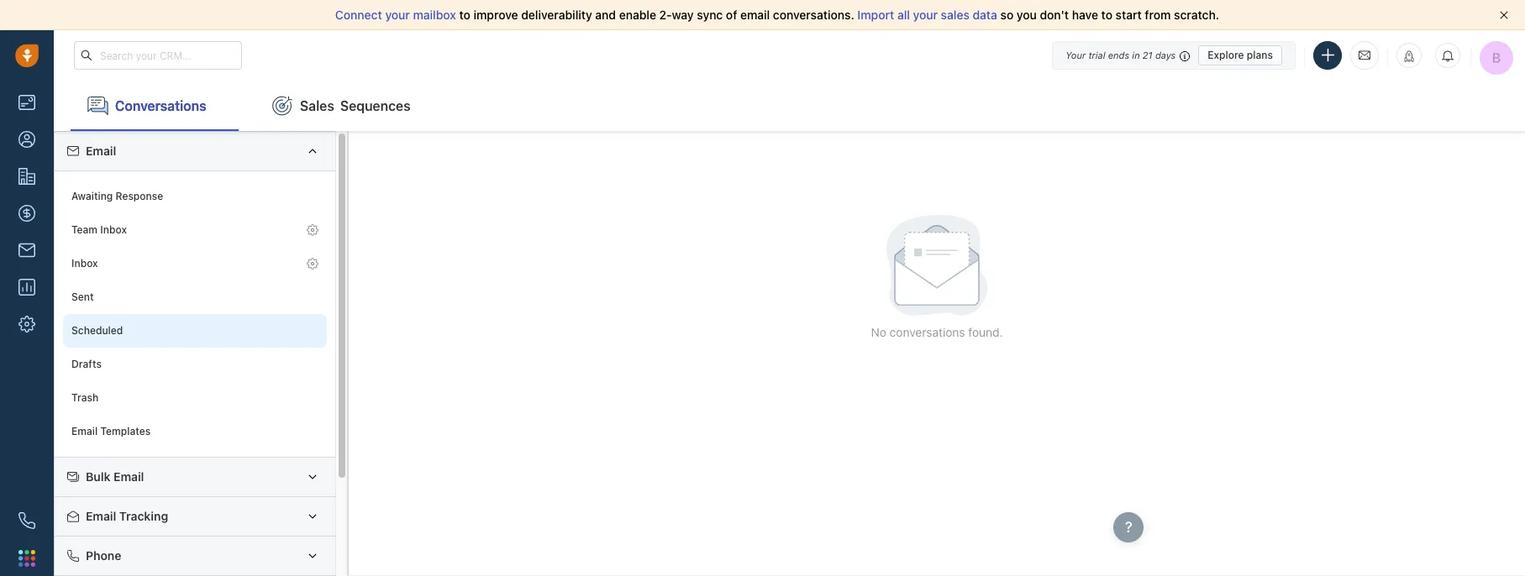 Task type: locate. For each thing, give the bounding box(es) containing it.
sent
[[71, 291, 94, 304]]

days
[[1155, 49, 1176, 60]]

and
[[595, 8, 616, 22]]

way
[[672, 8, 694, 22]]

freshworks switcher image
[[18, 550, 35, 567]]

awaiting response link
[[63, 180, 327, 213]]

inbox link
[[63, 247, 327, 281]]

1 to from the left
[[459, 8, 470, 22]]

tab list
[[54, 81, 1525, 131]]

no
[[871, 325, 886, 339]]

what's new image
[[1403, 50, 1415, 62]]

phone
[[86, 549, 121, 563]]

sales
[[941, 8, 970, 22]]

scheduled link
[[63, 314, 327, 348]]

in
[[1132, 49, 1140, 60]]

email down trash
[[71, 426, 98, 438]]

inbox right team
[[100, 224, 127, 236]]

your trial ends in 21 days
[[1066, 49, 1176, 60]]

team inbox
[[71, 224, 127, 236]]

from
[[1145, 8, 1171, 22]]

mailbox
[[413, 8, 456, 22]]

0 horizontal spatial your
[[385, 8, 410, 22]]

phone image
[[18, 513, 35, 529]]

1 horizontal spatial to
[[1101, 8, 1113, 22]]

email for email tracking
[[86, 509, 116, 523]]

email right bulk
[[114, 470, 144, 484]]

sequences
[[340, 98, 411, 113]]

1 horizontal spatial inbox
[[100, 224, 127, 236]]

your left mailbox
[[385, 8, 410, 22]]

sales sequences link
[[255, 81, 427, 131]]

you
[[1017, 8, 1037, 22]]

email up phone
[[86, 509, 116, 523]]

email inside "link"
[[71, 426, 98, 438]]

explore plans
[[1208, 48, 1273, 61]]

inbox down team
[[71, 257, 98, 270]]

0 horizontal spatial to
[[459, 8, 470, 22]]

explore plans link
[[1198, 45, 1282, 65]]

trash link
[[63, 381, 327, 415]]

trial
[[1088, 49, 1105, 60]]

to left start
[[1101, 8, 1113, 22]]

don't
[[1040, 8, 1069, 22]]

1 horizontal spatial your
[[913, 8, 938, 22]]

sales
[[300, 98, 334, 113]]

conversations
[[115, 98, 206, 113]]

to right mailbox
[[459, 8, 470, 22]]

email
[[86, 144, 116, 158], [71, 426, 98, 438], [114, 470, 144, 484], [86, 509, 116, 523]]

0 horizontal spatial inbox
[[71, 257, 98, 270]]

2 to from the left
[[1101, 8, 1113, 22]]

scheduled
[[71, 325, 123, 337]]

inbox inside team inbox link
[[100, 224, 127, 236]]

have
[[1072, 8, 1098, 22]]

0 vertical spatial inbox
[[100, 224, 127, 236]]

to
[[459, 8, 470, 22], [1101, 8, 1113, 22]]

import all your sales data link
[[857, 8, 1000, 22]]

no conversations found.
[[871, 325, 1003, 339]]

email up awaiting
[[86, 144, 116, 158]]

1 vertical spatial inbox
[[71, 257, 98, 270]]

response
[[116, 190, 163, 203]]

email templates
[[71, 426, 151, 438]]

your right all
[[913, 8, 938, 22]]

email tracking
[[86, 509, 168, 523]]

your
[[1066, 49, 1086, 60]]

your
[[385, 8, 410, 22], [913, 8, 938, 22]]

team
[[71, 224, 98, 236]]

explore
[[1208, 48, 1244, 61]]

inbox
[[100, 224, 127, 236], [71, 257, 98, 270]]

21
[[1143, 49, 1153, 60]]



Task type: vqa. For each thing, say whether or not it's contained in the screenshot.
Awaiting Response
yes



Task type: describe. For each thing, give the bounding box(es) containing it.
scratch.
[[1174, 8, 1219, 22]]

conversations
[[890, 325, 965, 339]]

inbox inside inbox link
[[71, 257, 98, 270]]

import
[[857, 8, 894, 22]]

Search your CRM... text field
[[74, 41, 242, 70]]

send email image
[[1359, 48, 1371, 62]]

connect your mailbox to improve deliverability and enable 2-way sync of email conversations. import all your sales data so you don't have to start from scratch.
[[335, 8, 1219, 22]]

tracking
[[119, 509, 168, 523]]

drafts
[[71, 358, 102, 371]]

connect your mailbox link
[[335, 8, 459, 22]]

so
[[1000, 8, 1014, 22]]

data
[[973, 8, 997, 22]]

email
[[740, 8, 770, 22]]

drafts link
[[63, 348, 327, 381]]

connect
[[335, 8, 382, 22]]

1 your from the left
[[385, 8, 410, 22]]

templates
[[100, 426, 151, 438]]

email templates link
[[63, 415, 327, 449]]

awaiting
[[71, 190, 113, 203]]

bulk
[[86, 470, 111, 484]]

start
[[1116, 8, 1142, 22]]

sales sequences
[[300, 98, 411, 113]]

found.
[[968, 325, 1003, 339]]

conversations.
[[773, 8, 854, 22]]

enable
[[619, 8, 656, 22]]

conversations link
[[71, 81, 239, 131]]

tab list containing conversations
[[54, 81, 1525, 131]]

awaiting response
[[71, 190, 163, 203]]

2-
[[659, 8, 672, 22]]

bulk email
[[86, 470, 144, 484]]

of
[[726, 8, 737, 22]]

ends
[[1108, 49, 1129, 60]]

all
[[897, 8, 910, 22]]

phone element
[[10, 504, 44, 538]]

improve
[[474, 8, 518, 22]]

trash
[[71, 392, 98, 405]]

sent link
[[63, 281, 327, 314]]

2 your from the left
[[913, 8, 938, 22]]

email for email templates
[[71, 426, 98, 438]]

deliverability
[[521, 8, 592, 22]]

close image
[[1500, 11, 1508, 19]]

email for email
[[86, 144, 116, 158]]

plans
[[1247, 48, 1273, 61]]

sync
[[697, 8, 723, 22]]

team inbox link
[[63, 213, 327, 247]]



